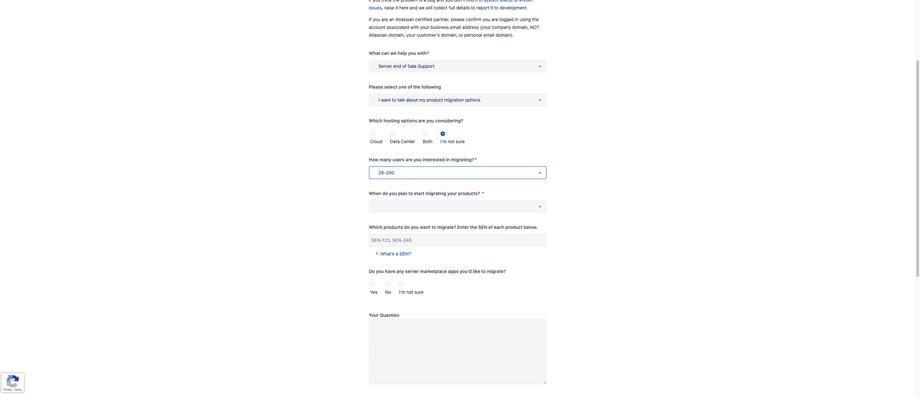 Task type: vqa. For each thing, say whether or not it's contained in the screenshot.
documentation to the left
no



Task type: describe. For each thing, give the bounding box(es) containing it.
1 vertical spatial *
[[482, 191, 484, 197]]

you right products
[[411, 225, 419, 230]]

hosting
[[384, 118, 400, 124]]

any
[[396, 269, 404, 275]]

which for which hosting options are you considering?
[[369, 118, 382, 124]]

0 vertical spatial i'm not sure
[[440, 139, 465, 144]]

a
[[396, 252, 398, 257]]

1 horizontal spatial options
[[465, 97, 480, 103]]

when
[[369, 191, 381, 197]]

0 horizontal spatial domain,
[[389, 32, 405, 38]]

26-
[[379, 170, 386, 176]]

1 horizontal spatial not
[[448, 139, 455, 144]]

sen
[[478, 225, 487, 230]]

migrating
[[425, 191, 446, 197]]

partner,
[[434, 17, 450, 22]]

business
[[431, 24, 449, 30]]

,
[[382, 5, 383, 10]]

here
[[399, 5, 409, 10]]

following
[[421, 84, 441, 90]]

logged
[[499, 17, 514, 22]]

to left the report
[[471, 5, 475, 10]]

customer's
[[417, 32, 440, 38]]

end
[[393, 63, 401, 69]]

0 horizontal spatial want
[[381, 97, 391, 103]]

0 horizontal spatial do
[[382, 191, 388, 197]]

you left "considering?"
[[426, 118, 434, 124]]

please
[[451, 17, 465, 22]]

using
[[520, 17, 531, 22]]

26-200
[[379, 170, 394, 176]]

option group for considering?
[[369, 128, 547, 146]]

raise
[[384, 5, 394, 10]]

report
[[477, 5, 489, 10]]

do you have any server marketplace apps you'd like to migrate?
[[369, 269, 506, 275]]

to up which products do you want to migrate? enter the sen of each product below. text box
[[432, 225, 436, 230]]

will
[[426, 5, 433, 10]]

support
[[418, 63, 435, 69]]

0 horizontal spatial we
[[390, 50, 397, 56]]

enter
[[457, 225, 469, 230]]

(your
[[480, 24, 491, 30]]

1 horizontal spatial migrate?
[[487, 269, 506, 275]]

development.
[[500, 5, 528, 10]]

0 horizontal spatial *
[[475, 157, 477, 163]]

personal
[[464, 32, 482, 38]]

known issues link
[[369, 0, 533, 10]]

which products do you want to migrate? enter the sen of each product below.
[[369, 225, 538, 230]]

200
[[386, 170, 394, 176]]

1 vertical spatial i'm not sure
[[399, 290, 424, 295]]

, raise it here and we will collect full details to report it to development.
[[382, 5, 528, 10]]

full
[[449, 5, 455, 10]]

company
[[492, 24, 511, 30]]

open image for i want to talk about my product migration options
[[536, 96, 544, 104]]

select
[[384, 84, 397, 90]]

certified
[[415, 17, 432, 22]]

1 horizontal spatial domain,
[[441, 32, 458, 38]]

you'd
[[460, 269, 472, 275]]

0 horizontal spatial the
[[413, 84, 420, 90]]

both
[[423, 139, 433, 144]]

1 vertical spatial atlassian
[[369, 32, 387, 38]]

0 vertical spatial atlassian
[[395, 17, 414, 22]]

domain).
[[496, 32, 514, 38]]

yes
[[370, 290, 378, 295]]

1 vertical spatial in
[[446, 157, 450, 163]]

your question
[[369, 313, 399, 319]]

2 horizontal spatial your
[[447, 191, 457, 197]]

known issues
[[369, 0, 533, 10]]

when do you plan to start migrating your products? *
[[369, 191, 484, 197]]

details
[[456, 5, 470, 10]]

products
[[384, 225, 403, 230]]

migration
[[444, 97, 464, 103]]

what can we help you with?
[[369, 50, 429, 56]]

what's a sen?
[[381, 252, 411, 257]]

open image for 26-200
[[536, 169, 544, 177]]

to right the report
[[494, 5, 498, 10]]

talk
[[397, 97, 405, 103]]

in inside the if you are an atlassian certified partner, please confirm you are logged in using the account associated with your business email address (your company domain, not atlassian domain, your customer's domain, or personal email domain).
[[515, 17, 519, 22]]

below.
[[524, 225, 538, 230]]

many
[[380, 157, 391, 163]]

my
[[419, 97, 426, 103]]

products?
[[458, 191, 480, 197]]

1 horizontal spatial email
[[483, 32, 494, 38]]

considering?
[[435, 118, 463, 124]]

1 vertical spatial not
[[407, 290, 413, 295]]

1 horizontal spatial your
[[420, 24, 429, 30]]

data center
[[390, 139, 415, 144]]

have
[[385, 269, 395, 275]]

sale
[[408, 63, 417, 69]]

how
[[369, 157, 379, 163]]

i
[[379, 97, 380, 103]]

like
[[473, 269, 480, 275]]

the inside the if you are an atlassian certified partner, please confirm you are logged in using the account associated with your business email address (your company domain, not atlassian domain, your customer's domain, or personal email domain).
[[532, 17, 539, 22]]

0 horizontal spatial options
[[401, 118, 417, 124]]

or
[[459, 32, 463, 38]]

are left an
[[381, 17, 388, 22]]

if you are an atlassian certified partner, please confirm you are logged in using the account associated with your business email address (your company domain, not atlassian domain, your customer's domain, or personal email domain).
[[369, 17, 540, 38]]

your
[[369, 313, 379, 319]]



Task type: locate. For each thing, give the bounding box(es) containing it.
0 vertical spatial want
[[381, 97, 391, 103]]

and
[[410, 5, 418, 10]]

0 horizontal spatial it
[[396, 5, 398, 10]]

2 it from the left
[[490, 5, 493, 10]]

not down server
[[407, 290, 413, 295]]

email
[[450, 24, 461, 30], [483, 32, 494, 38]]

what's
[[381, 252, 394, 257]]

option group down "considering?"
[[369, 128, 547, 146]]

2 horizontal spatial domain,
[[512, 24, 529, 30]]

are right the 'users'
[[406, 157, 413, 163]]

want right i
[[381, 97, 391, 103]]

domain, down using
[[512, 24, 529, 30]]

product right each
[[506, 225, 523, 230]]

the left sen
[[470, 225, 477, 230]]

0 horizontal spatial migrate?
[[437, 225, 456, 230]]

1 option group from the top
[[369, 128, 547, 146]]

center
[[401, 139, 415, 144]]

1 horizontal spatial in
[[515, 17, 519, 22]]

the up about
[[413, 84, 420, 90]]

2 vertical spatial the
[[470, 225, 477, 230]]

account
[[369, 24, 386, 30]]

sen?
[[399, 252, 411, 257]]

help
[[398, 50, 407, 56]]

*
[[475, 157, 477, 163], [482, 191, 484, 197]]

atlassian up associated
[[395, 17, 414, 22]]

option group down the apps
[[369, 279, 547, 297]]

1 horizontal spatial want
[[420, 225, 430, 230]]

0 horizontal spatial i'm not sure
[[399, 290, 424, 295]]

open image
[[536, 96, 544, 104], [536, 169, 544, 177]]

1 vertical spatial sure
[[415, 290, 424, 295]]

in right interested
[[446, 157, 450, 163]]

0 horizontal spatial not
[[407, 290, 413, 295]]

1 open image from the top
[[536, 96, 544, 104]]

1 horizontal spatial do
[[404, 225, 410, 230]]

your down certified
[[420, 24, 429, 30]]

the up not
[[532, 17, 539, 22]]

collect
[[434, 5, 448, 10]]

not down "considering?"
[[448, 139, 455, 144]]

of right end
[[402, 63, 407, 69]]

in left using
[[515, 17, 519, 22]]

your right 'migrating'
[[447, 191, 457, 197]]

atlassian down account in the top of the page
[[369, 32, 387, 38]]

start
[[414, 191, 424, 197]]

1 vertical spatial option group
[[369, 279, 547, 297]]

your down with
[[406, 32, 416, 38]]

2 option group from the top
[[369, 279, 547, 297]]

not
[[530, 24, 540, 30]]

do
[[382, 191, 388, 197], [404, 225, 410, 230]]

1 vertical spatial the
[[413, 84, 420, 90]]

0 vertical spatial open image
[[536, 96, 544, 104]]

you right help
[[408, 50, 416, 56]]

option group containing yes
[[369, 279, 547, 297]]

do
[[369, 269, 375, 275]]

0 horizontal spatial in
[[446, 157, 450, 163]]

None radio
[[390, 132, 395, 136], [423, 132, 428, 136], [370, 283, 375, 287], [386, 283, 390, 287], [399, 283, 404, 287], [390, 132, 395, 136], [423, 132, 428, 136], [370, 283, 375, 287], [386, 283, 390, 287], [399, 283, 404, 287]]

0 horizontal spatial your
[[406, 32, 416, 38]]

Which products do you want to migrate? Enter the SEN of each product below.  text field
[[369, 234, 547, 247]]

which hosting options are you considering?
[[369, 118, 463, 124]]

of right sen
[[488, 225, 493, 230]]

can
[[381, 50, 389, 56]]

0 vertical spatial product
[[427, 97, 443, 103]]

atlassian
[[395, 17, 414, 22], [369, 32, 387, 38]]

open image
[[536, 62, 544, 70], [536, 203, 544, 211]]

1 it from the left
[[396, 5, 398, 10]]

domain, left or
[[441, 32, 458, 38]]

confirm
[[466, 17, 482, 22]]

1 horizontal spatial sure
[[456, 139, 465, 144]]

1 horizontal spatial it
[[490, 5, 493, 10]]

an
[[389, 17, 394, 22]]

of
[[402, 63, 407, 69], [408, 84, 412, 90], [488, 225, 493, 230]]

cloud
[[370, 139, 382, 144]]

1 horizontal spatial i'm not sure
[[440, 139, 465, 144]]

i'm not sure
[[440, 139, 465, 144], [399, 290, 424, 295]]

* right migrating?
[[475, 157, 477, 163]]

options
[[465, 97, 480, 103], [401, 118, 417, 124]]

2 horizontal spatial of
[[488, 225, 493, 230]]

2 vertical spatial of
[[488, 225, 493, 230]]

1 horizontal spatial of
[[408, 84, 412, 90]]

with
[[410, 24, 419, 30]]

what
[[369, 50, 380, 56]]

2 horizontal spatial the
[[532, 17, 539, 22]]

to
[[471, 5, 475, 10], [494, 5, 498, 10], [392, 97, 396, 103], [409, 191, 413, 197], [432, 225, 436, 230], [481, 269, 486, 275]]

in
[[515, 17, 519, 22], [446, 157, 450, 163]]

which left products
[[369, 225, 382, 230]]

1 horizontal spatial atlassian
[[395, 17, 414, 22]]

migrate?
[[437, 225, 456, 230], [487, 269, 506, 275]]

about
[[406, 97, 418, 103]]

1 vertical spatial we
[[390, 50, 397, 56]]

are down my
[[418, 118, 425, 124]]

0 vertical spatial not
[[448, 139, 455, 144]]

migrate? left enter
[[437, 225, 456, 230]]

2 which from the top
[[369, 225, 382, 230]]

0 vertical spatial sure
[[456, 139, 465, 144]]

i'm not sure up migrating?
[[440, 139, 465, 144]]

if
[[369, 17, 372, 22]]

marketplace
[[420, 269, 447, 275]]

1 horizontal spatial *
[[482, 191, 484, 197]]

it left here
[[396, 5, 398, 10]]

you right "do"
[[376, 269, 384, 275]]

0 vertical spatial migrate?
[[437, 225, 456, 230]]

associated
[[387, 24, 409, 30]]

address
[[462, 24, 479, 30]]

1 vertical spatial do
[[404, 225, 410, 230]]

0 vertical spatial your
[[420, 24, 429, 30]]

of right one on the left top of page
[[408, 84, 412, 90]]

1 vertical spatial options
[[401, 118, 417, 124]]

domain, down associated
[[389, 32, 405, 38]]

option group
[[369, 128, 547, 146], [369, 279, 547, 297]]

with?
[[417, 50, 429, 56]]

data
[[390, 139, 400, 144]]

0 vertical spatial we
[[419, 5, 425, 10]]

product right my
[[427, 97, 443, 103]]

sure
[[456, 139, 465, 144], [415, 290, 424, 295]]

1 horizontal spatial we
[[419, 5, 425, 10]]

server end of sale support
[[379, 63, 435, 69]]

question
[[380, 313, 399, 319]]

to right plan
[[409, 191, 413, 197]]

i'm not sure down server
[[399, 290, 424, 295]]

0 vertical spatial in
[[515, 17, 519, 22]]

it right the report
[[490, 5, 493, 10]]

0 horizontal spatial of
[[402, 63, 407, 69]]

0 vertical spatial *
[[475, 157, 477, 163]]

email down please
[[450, 24, 461, 30]]

i'm right both
[[440, 139, 447, 144]]

1 which from the top
[[369, 118, 382, 124]]

which left hosting
[[369, 118, 382, 124]]

you right if on the top
[[373, 17, 380, 22]]

1 vertical spatial i'm
[[399, 290, 405, 295]]

how many users are you interested in migrating? *
[[369, 157, 477, 163]]

0 vertical spatial i'm
[[440, 139, 447, 144]]

None radio
[[370, 132, 375, 136], [441, 132, 445, 136], [370, 132, 375, 136], [441, 132, 445, 136]]

* right products?
[[482, 191, 484, 197]]

options right hosting
[[401, 118, 417, 124]]

1 vertical spatial email
[[483, 32, 494, 38]]

what's a sen? button
[[369, 244, 415, 261]]

i'm right "no"
[[399, 290, 405, 295]]

0 vertical spatial email
[[450, 24, 461, 30]]

option group for marketplace
[[369, 279, 547, 297]]

to right like
[[481, 269, 486, 275]]

options right migration in the top of the page
[[465, 97, 480, 103]]

interested
[[423, 157, 445, 163]]

1 vertical spatial product
[[506, 225, 523, 230]]

1 vertical spatial open image
[[536, 169, 544, 177]]

0 horizontal spatial i'm
[[399, 290, 405, 295]]

plan
[[398, 191, 407, 197]]

users
[[393, 157, 405, 163]]

1 horizontal spatial product
[[506, 225, 523, 230]]

to left talk
[[392, 97, 396, 103]]

server
[[379, 63, 392, 69]]

server
[[405, 269, 419, 275]]

1 vertical spatial open image
[[536, 203, 544, 211]]

0 vertical spatial open image
[[536, 62, 544, 70]]

0 vertical spatial option group
[[369, 128, 547, 146]]

email down (your in the right top of the page
[[483, 32, 494, 38]]

1 open image from the top
[[536, 62, 544, 70]]

1 vertical spatial which
[[369, 225, 382, 230]]

0 vertical spatial which
[[369, 118, 382, 124]]

we left will
[[419, 5, 425, 10]]

Your Question text field
[[369, 320, 547, 385]]

1 horizontal spatial the
[[470, 225, 477, 230]]

1 vertical spatial migrate?
[[487, 269, 506, 275]]

0 horizontal spatial email
[[450, 24, 461, 30]]

1 horizontal spatial i'm
[[440, 139, 447, 144]]

0 vertical spatial the
[[532, 17, 539, 22]]

please select one of the following
[[369, 84, 441, 90]]

2 open image from the top
[[536, 169, 544, 177]]

1 vertical spatial your
[[406, 32, 416, 38]]

sure down server
[[415, 290, 424, 295]]

product
[[427, 97, 443, 103], [506, 225, 523, 230]]

we
[[419, 5, 425, 10], [390, 50, 397, 56]]

which for which products do you want to migrate? enter the sen of each product below.
[[369, 225, 382, 230]]

each
[[494, 225, 504, 230]]

do right when
[[382, 191, 388, 197]]

you left interested
[[414, 157, 422, 163]]

1 vertical spatial of
[[408, 84, 412, 90]]

sure up migrating?
[[456, 139, 465, 144]]

i'm
[[440, 139, 447, 144], [399, 290, 405, 295]]

migrate? right like
[[487, 269, 506, 275]]

option group containing cloud
[[369, 128, 547, 146]]

1 vertical spatial want
[[420, 225, 430, 230]]

known
[[519, 0, 533, 3]]

0 horizontal spatial atlassian
[[369, 32, 387, 38]]

apps
[[448, 269, 459, 275]]

0 vertical spatial options
[[465, 97, 480, 103]]

which
[[369, 118, 382, 124], [369, 225, 382, 230]]

please
[[369, 84, 383, 90]]

want right products
[[420, 225, 430, 230]]

we right can
[[390, 50, 397, 56]]

2 open image from the top
[[536, 203, 544, 211]]

issues
[[369, 5, 382, 10]]

migrating?
[[451, 157, 474, 163]]

0 horizontal spatial product
[[427, 97, 443, 103]]

one
[[399, 84, 407, 90]]

you left plan
[[389, 191, 397, 197]]

do right products
[[404, 225, 410, 230]]

you up (your in the right top of the page
[[483, 17, 490, 22]]

0 vertical spatial do
[[382, 191, 388, 197]]

no
[[385, 290, 391, 295]]

2 vertical spatial your
[[447, 191, 457, 197]]

0 horizontal spatial sure
[[415, 290, 424, 295]]

0 vertical spatial of
[[402, 63, 407, 69]]

i want to talk about my product migration options
[[379, 97, 480, 103]]

are up company
[[492, 17, 498, 22]]



